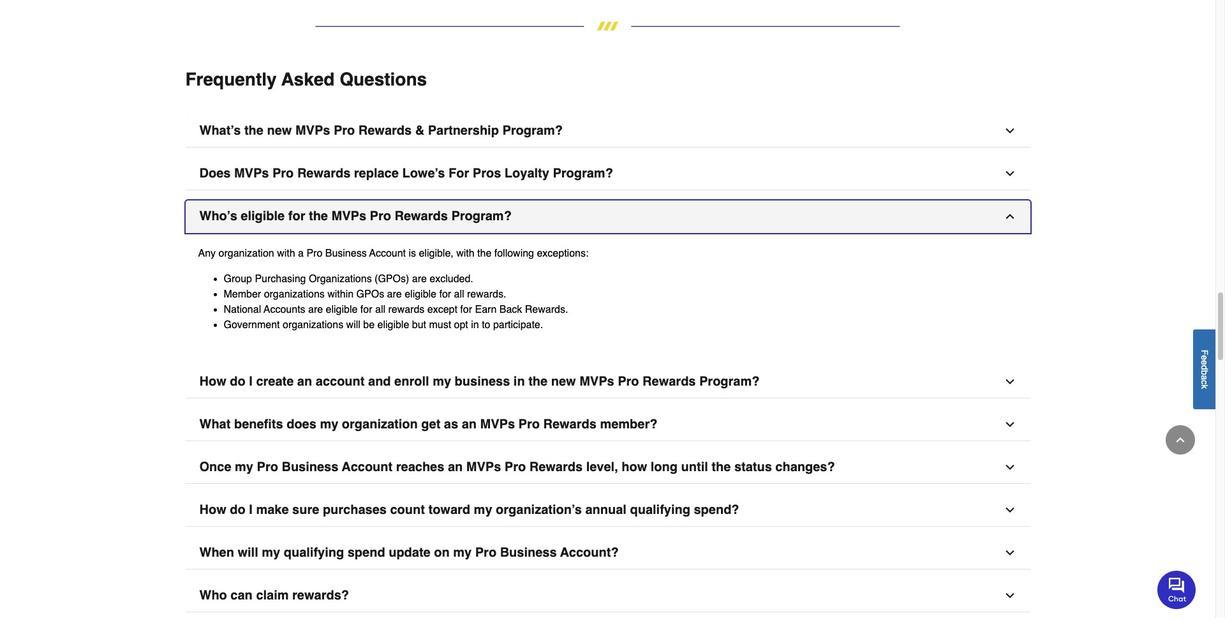 Task type: locate. For each thing, give the bounding box(es) containing it.
i
[[249, 374, 253, 389], [249, 503, 253, 517]]

0 vertical spatial organization
[[219, 248, 274, 259]]

e up d
[[1200, 355, 1211, 360]]

on
[[434, 545, 450, 560]]

chevron up image inside who's eligible for the mvps pro rewards program? button
[[1004, 210, 1017, 223]]

eligible down "within"
[[326, 304, 358, 316]]

1 vertical spatial business
[[282, 460, 339, 475]]

mvps
[[296, 123, 330, 138], [234, 166, 269, 181], [332, 209, 367, 224], [580, 374, 615, 389], [481, 417, 515, 432], [467, 460, 501, 475]]

organization down and on the left
[[342, 417, 418, 432]]

the
[[244, 123, 264, 138], [309, 209, 328, 224], [478, 248, 492, 259], [529, 374, 548, 389], [712, 460, 731, 475]]

e up b
[[1200, 360, 1211, 365]]

2 chevron down image from the top
[[1004, 418, 1017, 431]]

1 horizontal spatial all
[[454, 289, 465, 300]]

rewards
[[359, 123, 412, 138], [297, 166, 351, 181], [395, 209, 448, 224], [643, 374, 696, 389], [544, 417, 597, 432], [530, 460, 583, 475]]

when will my qualifying spend update on my pro business account? button
[[185, 537, 1031, 570]]

mvps down replace
[[332, 209, 367, 224]]

program?
[[503, 123, 563, 138], [553, 166, 614, 181], [452, 209, 512, 224], [700, 374, 760, 389]]

rewards up level,
[[544, 417, 597, 432]]

1 how from the top
[[200, 374, 227, 389]]

all down gpos
[[375, 304, 386, 316]]

reaches
[[396, 460, 445, 475]]

for
[[288, 209, 306, 224], [440, 289, 452, 300], [361, 304, 373, 316], [461, 304, 473, 316]]

1 vertical spatial chevron down image
[[1004, 376, 1017, 388]]

1 vertical spatial all
[[375, 304, 386, 316]]

with up the excluded.
[[457, 248, 475, 259]]

1 with from the left
[[277, 248, 295, 259]]

how for how do i create an account and enroll my business in the new mvps pro rewards program?
[[200, 374, 227, 389]]

0 vertical spatial chevron down image
[[1004, 125, 1017, 137]]

following
[[495, 248, 534, 259]]

status
[[735, 460, 773, 475]]

chevron down image inside how do i create an account and enroll my business in the new mvps pro rewards program? button
[[1004, 376, 1017, 388]]

chevron down image inside does mvps pro rewards replace lowe's for pros loyalty program? button
[[1004, 167, 1017, 180]]

what's the new mvps pro rewards & partnership program? button
[[185, 115, 1031, 148]]

rewards?
[[293, 588, 349, 603]]

organization
[[219, 248, 274, 259], [342, 417, 418, 432]]

1 horizontal spatial will
[[346, 319, 361, 331]]

new inside button
[[552, 374, 576, 389]]

in inside the group purchasing organizations (gpos) are excluded. member organizations within gpos are eligible for all rewards. national accounts are eligible for all rewards except for earn back rewards. government organizations will be eligible but must opt in to participate.
[[471, 319, 479, 331]]

0 vertical spatial chevron up image
[[1004, 210, 1017, 223]]

0 vertical spatial how
[[200, 374, 227, 389]]

with up purchasing
[[277, 248, 295, 259]]

pro
[[334, 123, 355, 138], [273, 166, 294, 181], [370, 209, 391, 224], [307, 248, 323, 259], [618, 374, 640, 389], [519, 417, 540, 432], [257, 460, 278, 475], [505, 460, 526, 475], [476, 545, 497, 560]]

what
[[200, 417, 231, 432]]

in right the business
[[514, 374, 525, 389]]

any
[[198, 248, 216, 259]]

d
[[1200, 365, 1211, 370]]

my
[[433, 374, 451, 389], [320, 417, 339, 432], [235, 460, 253, 475], [474, 503, 493, 517], [262, 545, 280, 560], [454, 545, 472, 560]]

in left to
[[471, 319, 479, 331]]

i for make
[[249, 503, 253, 517]]

will inside 'button'
[[238, 545, 258, 560]]

2 do from the top
[[230, 503, 246, 517]]

1 e from the top
[[1200, 355, 1211, 360]]

0 horizontal spatial a
[[298, 248, 304, 259]]

will
[[346, 319, 361, 331], [238, 545, 258, 560]]

organizations up accounts
[[264, 289, 325, 300]]

0 vertical spatial in
[[471, 319, 479, 331]]

are
[[412, 273, 427, 285], [387, 289, 402, 300], [308, 304, 323, 316]]

mvps right does
[[234, 166, 269, 181]]

account
[[369, 248, 406, 259], [342, 460, 393, 475]]

new
[[267, 123, 292, 138], [552, 374, 576, 389]]

spend?
[[694, 503, 740, 517]]

are down is
[[412, 273, 427, 285]]

my right "toward"
[[474, 503, 493, 517]]

who can claim rewards? button
[[185, 580, 1031, 613]]

1 vertical spatial account
[[342, 460, 393, 475]]

asked
[[282, 69, 335, 90]]

pro inside 'button'
[[476, 545, 497, 560]]

0 vertical spatial qualifying
[[631, 503, 691, 517]]

all down the excluded.
[[454, 289, 465, 300]]

3 chevron down image from the top
[[1004, 590, 1017, 602]]

i left the create
[[249, 374, 253, 389]]

0 horizontal spatial with
[[277, 248, 295, 259]]

group purchasing organizations (gpos) are excluded. member organizations within gpos are eligible for all rewards. national accounts are eligible for all rewards except for earn back rewards. government organizations will be eligible but must opt in to participate.
[[224, 273, 569, 331]]

2 vertical spatial business
[[500, 545, 557, 560]]

1 horizontal spatial new
[[552, 374, 576, 389]]

f e e d b a c k
[[1200, 350, 1211, 389]]

with
[[277, 248, 295, 259], [457, 248, 475, 259]]

e
[[1200, 355, 1211, 360], [1200, 360, 1211, 365]]

1 vertical spatial how
[[200, 503, 227, 517]]

1 horizontal spatial in
[[514, 374, 525, 389]]

chevron down image inside how do i make sure purchases count toward my organization's annual qualifying spend? button
[[1004, 504, 1017, 517]]

business down organization's
[[500, 545, 557, 560]]

rewards up is
[[395, 209, 448, 224]]

will right when
[[238, 545, 258, 560]]

qualifying down the long
[[631, 503, 691, 517]]

1 horizontal spatial are
[[387, 289, 402, 300]]

rewards up member?
[[643, 374, 696, 389]]

frequently asked questions
[[185, 69, 427, 90]]

an right reaches
[[448, 460, 463, 475]]

business up sure
[[282, 460, 339, 475]]

1 vertical spatial new
[[552, 374, 576, 389]]

chevron down image
[[1004, 167, 1017, 180], [1004, 418, 1017, 431], [1004, 461, 1017, 474], [1004, 504, 1017, 517], [1004, 547, 1017, 560]]

mvps down the business
[[481, 417, 515, 432]]

must
[[429, 319, 452, 331]]

1 horizontal spatial organization
[[342, 417, 418, 432]]

organizations
[[264, 289, 325, 300], [283, 319, 344, 331]]

rewards.
[[467, 289, 507, 300]]

0 vertical spatial all
[[454, 289, 465, 300]]

0 vertical spatial an
[[297, 374, 312, 389]]

are down (gpos)
[[387, 289, 402, 300]]

2 i from the top
[[249, 503, 253, 517]]

lowe's
[[403, 166, 445, 181]]

new down frequently asked questions
[[267, 123, 292, 138]]

1 vertical spatial in
[[514, 374, 525, 389]]

how up the what
[[200, 374, 227, 389]]

spend
[[348, 545, 385, 560]]

1 vertical spatial an
[[462, 417, 477, 432]]

0 horizontal spatial chevron up image
[[1004, 210, 1017, 223]]

how for how do i make sure purchases count toward my organization's annual qualifying spend?
[[200, 503, 227, 517]]

do left make
[[230, 503, 246, 517]]

account inside button
[[342, 460, 393, 475]]

1 vertical spatial are
[[387, 289, 402, 300]]

2 how from the top
[[200, 503, 227, 517]]

0 vertical spatial i
[[249, 374, 253, 389]]

chevron down image inside 'once my pro business account reaches an mvps pro rewards level, how long until the status changes?' button
[[1004, 461, 1017, 474]]

5 chevron down image from the top
[[1004, 547, 1017, 560]]

2 horizontal spatial are
[[412, 273, 427, 285]]

eligible
[[241, 209, 285, 224], [405, 289, 437, 300], [326, 304, 358, 316], [378, 319, 410, 331]]

an right the create
[[297, 374, 312, 389]]

1 vertical spatial i
[[249, 503, 253, 517]]

1 chevron down image from the top
[[1004, 125, 1017, 137]]

for inside button
[[288, 209, 306, 224]]

a
[[298, 248, 304, 259], [1200, 375, 1211, 380]]

organization up group
[[219, 248, 274, 259]]

3 chevron down image from the top
[[1004, 461, 1017, 474]]

account up 'purchases'
[[342, 460, 393, 475]]

a up purchasing
[[298, 248, 304, 259]]

chevron down image
[[1004, 125, 1017, 137], [1004, 376, 1017, 388], [1004, 590, 1017, 602]]

do left the create
[[230, 374, 246, 389]]

0 horizontal spatial are
[[308, 304, 323, 316]]

eligible right the who's
[[241, 209, 285, 224]]

account left is
[[369, 248, 406, 259]]

chevron up image
[[1004, 210, 1017, 223], [1175, 434, 1188, 446]]

qualifying up the rewards?
[[284, 545, 344, 560]]

2 with from the left
[[457, 248, 475, 259]]

new up what benefits does my organization get as an mvps pro rewards member? button
[[552, 374, 576, 389]]

a up k
[[1200, 375, 1211, 380]]

organizations down accounts
[[283, 319, 344, 331]]

0 horizontal spatial will
[[238, 545, 258, 560]]

does mvps pro rewards replace lowe's for pros loyalty program? button
[[185, 158, 1031, 190]]

once my pro business account reaches an mvps pro rewards level, how long until the status changes? button
[[185, 452, 1031, 484]]

1 vertical spatial a
[[1200, 375, 1211, 380]]

business inside 'button'
[[500, 545, 557, 560]]

0 horizontal spatial qualifying
[[284, 545, 344, 560]]

rewards left replace
[[297, 166, 351, 181]]

chevron down image for member?
[[1004, 418, 1017, 431]]

what benefits does my organization get as an mvps pro rewards member?
[[200, 417, 658, 432]]

how down once
[[200, 503, 227, 517]]

who's eligible for the mvps pro rewards program?
[[200, 209, 512, 224]]

1 chevron down image from the top
[[1004, 167, 1017, 180]]

0 vertical spatial do
[[230, 374, 246, 389]]

1 vertical spatial do
[[230, 503, 246, 517]]

program? inside button
[[700, 374, 760, 389]]

get
[[422, 417, 441, 432]]

1 do from the top
[[230, 374, 246, 389]]

member?
[[600, 417, 658, 432]]

all
[[454, 289, 465, 300], [375, 304, 386, 316]]

1 horizontal spatial a
[[1200, 375, 1211, 380]]

1 vertical spatial will
[[238, 545, 258, 560]]

a inside f e e d b a c k button
[[1200, 375, 1211, 380]]

my right enroll
[[433, 374, 451, 389]]

business
[[325, 248, 367, 259], [282, 460, 339, 475], [500, 545, 557, 560]]

how
[[200, 374, 227, 389], [200, 503, 227, 517]]

do for create
[[230, 374, 246, 389]]

1 horizontal spatial with
[[457, 248, 475, 259]]

4 chevron down image from the top
[[1004, 504, 1017, 517]]

chevron down image inside the "when will my qualifying spend update on my pro business account?" 'button'
[[1004, 547, 1017, 560]]

frequently
[[185, 69, 277, 90]]

are right accounts
[[308, 304, 323, 316]]

chevron down image inside what benefits does my organization get as an mvps pro rewards member? button
[[1004, 418, 1017, 431]]

qualifying
[[631, 503, 691, 517], [284, 545, 344, 560]]

1 horizontal spatial qualifying
[[631, 503, 691, 517]]

once my pro business account reaches an mvps pro rewards level, how long until the status changes?
[[200, 460, 836, 475]]

2 vertical spatial chevron down image
[[1004, 590, 1017, 602]]

1 vertical spatial organization
[[342, 417, 418, 432]]

will left be
[[346, 319, 361, 331]]

eligible inside button
[[241, 209, 285, 224]]

except
[[428, 304, 458, 316]]

1 vertical spatial chevron up image
[[1175, 434, 1188, 446]]

1 horizontal spatial chevron up image
[[1175, 434, 1188, 446]]

organization's
[[496, 503, 582, 517]]

2 e from the top
[[1200, 360, 1211, 365]]

update
[[389, 545, 431, 560]]

is
[[409, 248, 416, 259]]

2 chevron down image from the top
[[1004, 376, 1017, 388]]

0 vertical spatial will
[[346, 319, 361, 331]]

purchasing
[[255, 273, 306, 285]]

0 horizontal spatial in
[[471, 319, 479, 331]]

exceptions:
[[537, 248, 589, 259]]

0 horizontal spatial new
[[267, 123, 292, 138]]

0 vertical spatial new
[[267, 123, 292, 138]]

0 vertical spatial a
[[298, 248, 304, 259]]

1 i from the top
[[249, 374, 253, 389]]

business up organizations at the top of page
[[325, 248, 367, 259]]

c
[[1200, 380, 1211, 384]]

chevron down image inside what's the new mvps pro rewards & partnership program? button
[[1004, 125, 1017, 137]]

1 vertical spatial qualifying
[[284, 545, 344, 560]]

claim
[[256, 588, 289, 603]]

0 horizontal spatial organization
[[219, 248, 274, 259]]

i left make
[[249, 503, 253, 517]]

new inside button
[[267, 123, 292, 138]]

chevron up image inside scroll to top element
[[1175, 434, 1188, 446]]

an right as
[[462, 417, 477, 432]]



Task type: describe. For each thing, give the bounding box(es) containing it.
1 vertical spatial organizations
[[283, 319, 344, 331]]

my right once
[[235, 460, 253, 475]]

0 horizontal spatial all
[[375, 304, 386, 316]]

make
[[256, 503, 289, 517]]

count
[[390, 503, 425, 517]]

how do i make sure purchases count toward my organization's annual qualifying spend?
[[200, 503, 740, 517]]

mvps down asked
[[296, 123, 330, 138]]

&
[[416, 123, 425, 138]]

questions
[[340, 69, 427, 90]]

rewards left &
[[359, 123, 412, 138]]

business inside button
[[282, 460, 339, 475]]

changes?
[[776, 460, 836, 475]]

benefits
[[234, 417, 283, 432]]

annual
[[586, 503, 627, 517]]

create
[[256, 374, 294, 389]]

chevron down image for my
[[1004, 376, 1017, 388]]

be
[[363, 319, 375, 331]]

do for make
[[230, 503, 246, 517]]

does
[[200, 166, 231, 181]]

i for create
[[249, 374, 253, 389]]

level,
[[587, 460, 619, 475]]

who
[[200, 588, 227, 603]]

what's the new mvps pro rewards & partnership program?
[[200, 123, 563, 138]]

b
[[1200, 370, 1211, 375]]

excluded.
[[430, 273, 474, 285]]

as
[[444, 417, 459, 432]]

0 vertical spatial business
[[325, 248, 367, 259]]

f e e d b a c k button
[[1194, 329, 1216, 409]]

how do i create an account and enroll my business in the new mvps pro rewards program?
[[200, 374, 760, 389]]

eligible down rewards
[[378, 319, 410, 331]]

0 vertical spatial account
[[369, 248, 406, 259]]

until
[[682, 460, 709, 475]]

my up claim
[[262, 545, 280, 560]]

and
[[368, 374, 391, 389]]

chevron down image inside 'who can claim rewards?' button
[[1004, 590, 1017, 602]]

within
[[328, 289, 354, 300]]

page divider image
[[185, 22, 1031, 31]]

account
[[316, 374, 365, 389]]

enroll
[[395, 374, 429, 389]]

in inside button
[[514, 374, 525, 389]]

how
[[622, 460, 648, 475]]

loyalty
[[505, 166, 550, 181]]

k
[[1200, 384, 1211, 389]]

who's eligible for the mvps pro rewards program? button
[[185, 201, 1031, 233]]

qualifying inside button
[[631, 503, 691, 517]]

back
[[500, 304, 523, 316]]

rewards up organization's
[[530, 460, 583, 475]]

who can claim rewards?
[[200, 588, 349, 603]]

to
[[482, 319, 491, 331]]

but
[[412, 319, 427, 331]]

purchases
[[323, 503, 387, 517]]

business
[[455, 374, 510, 389]]

will inside the group purchasing organizations (gpos) are excluded. member organizations within gpos are eligible for all rewards. national accounts are eligible for all rewards except for earn back rewards. government organizations will be eligible but must opt in to participate.
[[346, 319, 361, 331]]

what's
[[200, 123, 241, 138]]

pros
[[473, 166, 501, 181]]

gpos
[[357, 289, 385, 300]]

(gpos)
[[375, 273, 409, 285]]

chevron down image for program?
[[1004, 125, 1017, 137]]

national
[[224, 304, 261, 316]]

group
[[224, 273, 252, 285]]

qualifying inside 'button'
[[284, 545, 344, 560]]

0 vertical spatial are
[[412, 273, 427, 285]]

sure
[[293, 503, 319, 517]]

for
[[449, 166, 469, 181]]

how do i make sure purchases count toward my organization's annual qualifying spend? button
[[185, 494, 1031, 527]]

who's
[[200, 209, 237, 224]]

can
[[231, 588, 253, 603]]

partnership
[[428, 123, 499, 138]]

does
[[287, 417, 317, 432]]

chat invite button image
[[1158, 570, 1197, 609]]

mvps up the how do i make sure purchases count toward my organization's annual qualifying spend? in the bottom of the page
[[467, 460, 501, 475]]

member
[[224, 289, 261, 300]]

my right does
[[320, 417, 339, 432]]

government
[[224, 319, 280, 331]]

account?
[[560, 545, 619, 560]]

chevron down image for qualifying
[[1004, 504, 1017, 517]]

mvps up what benefits does my organization get as an mvps pro rewards member? button
[[580, 374, 615, 389]]

when will my qualifying spend update on my pro business account?
[[200, 545, 619, 560]]

when
[[200, 545, 234, 560]]

eligible up rewards
[[405, 289, 437, 300]]

f
[[1200, 350, 1211, 355]]

scroll to top element
[[1167, 425, 1196, 455]]

participate.
[[494, 319, 544, 331]]

accounts
[[264, 304, 306, 316]]

2 vertical spatial an
[[448, 460, 463, 475]]

once
[[200, 460, 231, 475]]

rewards.
[[525, 304, 569, 316]]

does mvps pro rewards replace lowe's for pros loyalty program?
[[200, 166, 614, 181]]

organization inside button
[[342, 417, 418, 432]]

0 vertical spatial organizations
[[264, 289, 325, 300]]

what benefits does my organization get as an mvps pro rewards member? button
[[185, 409, 1031, 441]]

long
[[651, 460, 678, 475]]

2 vertical spatial are
[[308, 304, 323, 316]]

replace
[[354, 166, 399, 181]]

toward
[[429, 503, 471, 517]]

eligible,
[[419, 248, 454, 259]]

organizations
[[309, 273, 372, 285]]

rewards
[[389, 304, 425, 316]]

chevron down image for how
[[1004, 461, 1017, 474]]

any organization with a pro business account is eligible, with the following exceptions:
[[198, 248, 592, 259]]

opt
[[454, 319, 469, 331]]

earn
[[475, 304, 497, 316]]

how do i create an account and enroll my business in the new mvps pro rewards program? button
[[185, 366, 1031, 399]]

my right on
[[454, 545, 472, 560]]



Task type: vqa. For each thing, say whether or not it's contained in the screenshot.
Model related to Model # G1812DFQ4M
no



